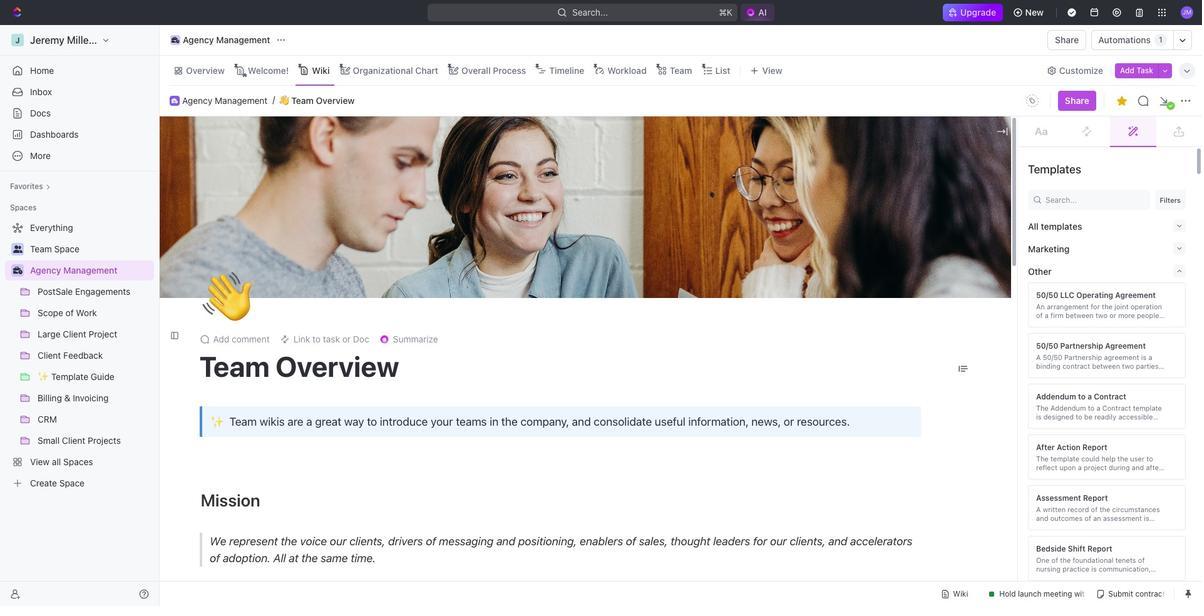 Task type: vqa. For each thing, say whether or not it's contained in the screenshot.
👋 in the 👋 Team Overview
yes



Task type: locate. For each thing, give the bounding box(es) containing it.
0 horizontal spatial add
[[213, 334, 229, 345]]

0 vertical spatial addendum
[[1037, 392, 1077, 401]]

1 vertical spatial spaces
[[63, 457, 93, 467]]

1 vertical spatial or
[[784, 415, 794, 428]]

1
[[1160, 35, 1163, 45]]

agency management link up overview link
[[167, 33, 273, 48]]

1 our from the left
[[330, 535, 346, 548]]

client up client feedback
[[63, 329, 86, 340]]

large
[[38, 329, 61, 340]]

agency down team space
[[30, 265, 61, 276]]

1 horizontal spatial or
[[784, 415, 794, 428]]

management inside "tree"
[[63, 265, 117, 276]]

assessment
[[1037, 493, 1082, 503]]

agency management up postsale engagements
[[30, 265, 117, 276]]

1 horizontal spatial business time image
[[172, 98, 178, 103]]

crm
[[38, 414, 57, 425]]

agency inside sidebar navigation
[[30, 265, 61, 276]]

1 vertical spatial view
[[30, 457, 50, 467]]

assessment report
[[1037, 493, 1109, 503]]

cover
[[915, 278, 938, 288]]

agreement right operating
[[1116, 290, 1156, 300]]

user group image
[[13, 246, 22, 253]]

report down add
[[1083, 443, 1108, 452]]

✨ template guide link
[[38, 367, 152, 387]]

0 vertical spatial 👋
[[280, 96, 290, 106]]

addendum up the
[[1037, 392, 1077, 401]]

0 vertical spatial agency
[[183, 34, 214, 45]]

our up same
[[330, 535, 346, 548]]

1 horizontal spatial add
[[1121, 65, 1135, 75]]

0 horizontal spatial ✨
[[38, 371, 49, 382]]

and
[[572, 415, 591, 428], [496, 535, 515, 548], [829, 535, 847, 548]]

team for team overview
[[200, 350, 270, 384]]

space down everything link
[[54, 244, 79, 254]]

a up "be"
[[1088, 392, 1092, 401]]

1 vertical spatial management
[[215, 95, 268, 106]]

team left wikis
[[230, 415, 257, 428]]

2 vertical spatial the
[[301, 552, 318, 565]]

0 horizontal spatial clients,
[[349, 535, 385, 548]]

report right shift
[[1088, 544, 1113, 553]]

mission
[[201, 490, 260, 510]]

2 horizontal spatial and
[[829, 535, 847, 548]]

1 horizontal spatial spaces
[[63, 457, 93, 467]]

report right assessment
[[1084, 493, 1109, 503]]

2 vertical spatial management
[[63, 265, 117, 276]]

report
[[1083, 443, 1108, 452], [1084, 493, 1109, 503], [1088, 544, 1113, 553]]

sidebar navigation
[[0, 25, 162, 606]]

0 vertical spatial view
[[763, 65, 783, 75]]

addendum up designed at the bottom right of page
[[1051, 404, 1087, 412]]

view inside view all spaces 'link'
[[30, 457, 50, 467]]

management down team space link
[[63, 265, 117, 276]]

1 vertical spatial business time image
[[13, 267, 22, 274]]

filters button
[[1155, 190, 1186, 210]]

all up the marketing
[[1029, 221, 1039, 231]]

and right company,
[[572, 415, 591, 428]]

workload
[[608, 65, 647, 75]]

0 vertical spatial report
[[1083, 443, 1108, 452]]

of
[[66, 308, 74, 318], [426, 535, 436, 548], [626, 535, 636, 548], [210, 552, 220, 565]]

or left doc
[[342, 334, 351, 345]]

marketing
[[1029, 243, 1070, 254]]

0 vertical spatial agency management
[[183, 34, 270, 45]]

space down view all spaces 'link'
[[59, 478, 85, 489]]

small client projects
[[38, 435, 121, 446]]

business time image for the middle the agency management link
[[172, 98, 178, 103]]

upgrade link
[[944, 4, 1003, 21]]

or right news,
[[784, 415, 794, 428]]

2 50/50 from the top
[[1037, 341, 1059, 350]]

management for the agency management link to the bottom
[[63, 265, 117, 276]]

of left sales,
[[626, 535, 636, 548]]

our right for at bottom right
[[770, 535, 787, 548]]

clients, right for at bottom right
[[790, 535, 826, 548]]

j
[[15, 35, 20, 45]]

50/50 left partnership on the bottom of page
[[1037, 341, 1059, 350]]

and left accelerators
[[829, 535, 847, 548]]

1 vertical spatial overview
[[316, 95, 355, 106]]

our
[[330, 535, 346, 548], [770, 535, 787, 548]]

business time image down user group 'image'
[[13, 267, 22, 274]]

dropdown menu image
[[1023, 91, 1043, 111], [958, 364, 970, 375]]

scope
[[38, 308, 63, 318]]

50/50 for 50/50 partnership agreement
[[1037, 341, 1059, 350]]

a right are
[[306, 415, 312, 428]]

1 vertical spatial space
[[59, 478, 85, 489]]

✨ inside "link"
[[38, 371, 49, 382]]

team for team space
[[30, 244, 52, 254]]

spaces inside 'link'
[[63, 457, 93, 467]]

you
[[1061, 421, 1072, 429]]

spaces down favorites
[[10, 203, 37, 212]]

business time image down business time icon
[[172, 98, 178, 103]]

team right user group 'image'
[[30, 244, 52, 254]]

1 vertical spatial agreement
[[1106, 341, 1146, 350]]

1 vertical spatial 👋
[[202, 268, 252, 327]]

0 horizontal spatial 👋
[[202, 268, 252, 327]]

1 vertical spatial dropdown menu image
[[958, 364, 970, 375]]

and right "messaging"
[[496, 535, 515, 548]]

same
[[321, 552, 348, 565]]

dashboards link
[[5, 125, 154, 145]]

for
[[753, 535, 767, 548]]

team link
[[668, 62, 692, 79]]

filters
[[1160, 196, 1181, 204]]

0 vertical spatial business time image
[[172, 98, 178, 103]]

✨ for ✨ template guide
[[38, 371, 49, 382]]

addendum
[[1037, 392, 1077, 401], [1051, 404, 1087, 412]]

management
[[216, 34, 270, 45], [215, 95, 268, 106], [63, 265, 117, 276]]

1 horizontal spatial and
[[572, 415, 591, 428]]

1 vertical spatial all
[[273, 552, 286, 565]]

share up customize button
[[1056, 34, 1080, 45]]

0 vertical spatial client
[[63, 329, 86, 340]]

agency for the agency management link to the bottom
[[30, 265, 61, 276]]

jeremy
[[30, 34, 64, 46]]

agency right business time icon
[[183, 34, 214, 45]]

team down the wiki link
[[291, 95, 314, 106]]

change cover
[[881, 278, 938, 288]]

agency down overview link
[[182, 95, 213, 106]]

0 vertical spatial add
[[1121, 65, 1135, 75]]

create space
[[30, 478, 85, 489]]

sales,
[[639, 535, 668, 548]]

0 vertical spatial or
[[342, 334, 351, 345]]

0 vertical spatial the
[[502, 415, 518, 428]]

the right the at
[[301, 552, 318, 565]]

business time image
[[172, 98, 178, 103], [13, 267, 22, 274]]

✨ template guide
[[38, 371, 114, 382]]

client inside the small client projects link
[[62, 435, 85, 446]]

0 horizontal spatial view
[[30, 457, 50, 467]]

create space link
[[5, 474, 152, 494]]

all left the at
[[273, 552, 286, 565]]

1 horizontal spatial our
[[770, 535, 787, 548]]

task
[[1137, 65, 1154, 75]]

we
[[210, 535, 226, 548]]

0 vertical spatial contract
[[1094, 392, 1127, 401]]

projects
[[88, 435, 121, 446]]

1 50/50 from the top
[[1037, 290, 1059, 300]]

👋 for 👋
[[202, 268, 252, 327]]

addendum to a contract the addendum to a contract template is designed to be readily accessible should you need to add details to a contract.
[[1037, 392, 1162, 438]]

view right list
[[763, 65, 783, 75]]

share down customize button
[[1065, 95, 1090, 106]]

team space
[[30, 244, 79, 254]]

other
[[1029, 266, 1052, 277]]

agency management up overview link
[[183, 34, 270, 45]]

overall process link
[[459, 62, 526, 79]]

2 horizontal spatial the
[[502, 415, 518, 428]]

inbox
[[30, 86, 52, 97]]

0 horizontal spatial all
[[273, 552, 286, 565]]

team left list link
[[670, 65, 692, 75]]

2 vertical spatial client
[[62, 435, 85, 446]]

messaging
[[439, 535, 493, 548]]

represent
[[229, 535, 278, 548]]

ai
[[759, 7, 767, 18]]

overview
[[186, 65, 225, 75], [316, 95, 355, 106], [276, 350, 399, 384]]

clients,
[[349, 535, 385, 548], [790, 535, 826, 548]]

add
[[1121, 65, 1135, 75], [213, 334, 229, 345]]

resources.
[[797, 415, 850, 428]]

&
[[64, 393, 70, 403]]

client for large
[[63, 329, 86, 340]]

report for action
[[1083, 443, 1108, 452]]

0 vertical spatial space
[[54, 244, 79, 254]]

0 vertical spatial 50/50
[[1037, 290, 1059, 300]]

link to task or doc
[[294, 334, 369, 345]]

👋 inside "👋 team overview"
[[280, 96, 290, 106]]

0 vertical spatial overview
[[186, 65, 225, 75]]

2 vertical spatial report
[[1088, 544, 1113, 553]]

clients, up time. in the bottom left of the page
[[349, 535, 385, 548]]

information,
[[689, 415, 749, 428]]

large client project link
[[38, 324, 152, 345]]

1 horizontal spatial clients,
[[790, 535, 826, 548]]

organizational chart
[[353, 65, 439, 75]]

0 vertical spatial ✨
[[38, 371, 49, 382]]

and inside "✨ team wikis are a great way to introduce your teams in the company, and consolidate useful information, news, or resources."
[[572, 415, 591, 428]]

team down add comment
[[200, 350, 270, 384]]

template
[[51, 371, 88, 382]]

more
[[30, 150, 51, 161]]

a down accessible
[[1148, 421, 1152, 429]]

consolidate
[[594, 415, 652, 428]]

task
[[323, 334, 340, 345]]

1 vertical spatial add
[[213, 334, 229, 345]]

1 vertical spatial ✨
[[211, 414, 224, 429]]

👋 up add comment
[[202, 268, 252, 327]]

team inside sidebar navigation
[[30, 244, 52, 254]]

management for the middle the agency management link
[[215, 95, 268, 106]]

1 vertical spatial client
[[38, 350, 61, 361]]

✨ up billing
[[38, 371, 49, 382]]

overview link
[[184, 62, 225, 79]]

client up view all spaces 'link'
[[62, 435, 85, 446]]

0 horizontal spatial the
[[281, 535, 297, 548]]

1 horizontal spatial dropdown menu image
[[1023, 91, 1043, 111]]

useful
[[655, 415, 686, 428]]

client inside the "large client project" link
[[63, 329, 86, 340]]

client down large
[[38, 350, 61, 361]]

50/50 partnership agreement
[[1037, 341, 1146, 350]]

2 clients, from the left
[[790, 535, 826, 548]]

1 vertical spatial share
[[1065, 95, 1090, 106]]

to inside "✨ team wikis are a great way to introduce your teams in the company, and consolidate useful information, news, or resources."
[[367, 415, 377, 428]]

add left comment
[[213, 334, 229, 345]]

tree
[[5, 218, 154, 494]]

0 vertical spatial spaces
[[10, 203, 37, 212]]

tree inside sidebar navigation
[[5, 218, 154, 494]]

1 horizontal spatial ✨
[[211, 414, 224, 429]]

management up welcome! link
[[216, 34, 270, 45]]

agreement right partnership on the bottom of page
[[1106, 341, 1146, 350]]

business time image inside "tree"
[[13, 267, 22, 274]]

overview down task
[[276, 350, 399, 384]]

share
[[1056, 34, 1080, 45], [1065, 95, 1090, 106]]

agency management link down overview link
[[182, 95, 268, 106]]

0 horizontal spatial business time image
[[13, 267, 22, 274]]

postsale engagements
[[38, 286, 131, 297]]

management down welcome! link
[[215, 95, 268, 106]]

agency management down overview link
[[182, 95, 268, 106]]

client inside client feedback link
[[38, 350, 61, 361]]

view
[[763, 65, 783, 75], [30, 457, 50, 467]]

2 vertical spatial agency management
[[30, 265, 117, 276]]

tree containing everything
[[5, 218, 154, 494]]

overview down wiki
[[316, 95, 355, 106]]

timeline
[[550, 65, 585, 75]]

50/50 for 50/50 llc operating agreement
[[1037, 290, 1059, 300]]

the right 'in'
[[502, 415, 518, 428]]

the up the at
[[281, 535, 297, 548]]

1 vertical spatial agency
[[182, 95, 213, 106]]

add left task on the top
[[1121, 65, 1135, 75]]

details
[[1116, 421, 1137, 429]]

a
[[1088, 392, 1092, 401], [1097, 404, 1101, 412], [306, 415, 312, 428], [1148, 421, 1152, 429]]

workload link
[[605, 62, 647, 79]]

add task
[[1121, 65, 1154, 75]]

agency management link
[[167, 33, 273, 48], [182, 95, 268, 106], [30, 261, 152, 281]]

✨ left wikis
[[211, 414, 224, 429]]

overview left welcome! link
[[186, 65, 225, 75]]

view left all at the left of the page
[[30, 457, 50, 467]]

2 our from the left
[[770, 535, 787, 548]]

1 vertical spatial 50/50
[[1037, 341, 1059, 350]]

chart
[[415, 65, 439, 75]]

add inside button
[[1121, 65, 1135, 75]]

0 horizontal spatial or
[[342, 334, 351, 345]]

0 vertical spatial all
[[1029, 221, 1039, 231]]

agency management link down team space link
[[30, 261, 152, 281]]

view for view all spaces
[[30, 457, 50, 467]]

postsale engagements link
[[38, 282, 152, 302]]

⌘k
[[719, 7, 733, 18]]

spaces down small client projects
[[63, 457, 93, 467]]

readily
[[1095, 412, 1117, 421]]

👋 down welcome!
[[280, 96, 290, 106]]

0 horizontal spatial our
[[330, 535, 346, 548]]

client for small
[[62, 435, 85, 446]]

client feedback
[[38, 350, 103, 361]]

1 horizontal spatial all
[[1029, 221, 1039, 231]]

2 vertical spatial agency
[[30, 265, 61, 276]]

project
[[89, 329, 117, 340]]

0 vertical spatial share
[[1056, 34, 1080, 45]]

50/50 left llc
[[1037, 290, 1059, 300]]

view inside view button
[[763, 65, 783, 75]]

50/50
[[1037, 290, 1059, 300], [1037, 341, 1059, 350]]

1 horizontal spatial 👋
[[280, 96, 290, 106]]

adoption.
[[223, 552, 270, 565]]

contract
[[1094, 392, 1127, 401], [1103, 404, 1132, 412]]

billing & invoicing
[[38, 393, 109, 403]]

a up readily
[[1097, 404, 1101, 412]]

wiki
[[312, 65, 330, 75]]

1 horizontal spatial view
[[763, 65, 783, 75]]

of left work
[[66, 308, 74, 318]]

new button
[[1008, 3, 1052, 23]]

0 vertical spatial dropdown menu image
[[1023, 91, 1043, 111]]

billing & invoicing link
[[38, 388, 152, 408]]



Task type: describe. For each thing, give the bounding box(es) containing it.
to inside 'dropdown button'
[[313, 334, 321, 345]]

add for add task
[[1121, 65, 1135, 75]]

template
[[1134, 404, 1162, 412]]

0 vertical spatial management
[[216, 34, 270, 45]]

favorites button
[[5, 179, 56, 194]]

accelerators
[[850, 535, 913, 548]]

more button
[[5, 146, 154, 166]]

or inside "✨ team wikis are a great way to introduce your teams in the company, and consolidate useful information, news, or resources."
[[784, 415, 794, 428]]

jm button
[[1178, 3, 1198, 23]]

home link
[[5, 61, 154, 81]]

upgrade
[[961, 7, 997, 18]]

1 vertical spatial contract
[[1103, 404, 1132, 412]]

2 vertical spatial overview
[[276, 350, 399, 384]]

small client projects link
[[38, 431, 152, 451]]

of down we
[[210, 552, 220, 565]]

teams
[[456, 415, 487, 428]]

should
[[1037, 421, 1059, 429]]

overall process
[[462, 65, 526, 75]]

of right the drivers
[[426, 535, 436, 548]]

👋 for 👋 team overview
[[280, 96, 290, 106]]

team inside "✨ team wikis are a great way to introduce your teams in the company, and consolidate useful information, news, or resources."
[[230, 415, 257, 428]]

team for team
[[670, 65, 692, 75]]

all templates
[[1029, 221, 1083, 231]]

all inside we represent the voice our clients, drivers of messaging and positioning, enablers of sales, thought leaders for our clients, and accelerators of adoption. all at the same time.
[[273, 552, 286, 565]]

view button
[[746, 62, 787, 79]]

a inside "✨ team wikis are a great way to introduce your teams in the company, and consolidate useful information, news, or resources."
[[306, 415, 312, 428]]

the
[[1037, 404, 1049, 412]]

space for team space
[[54, 244, 79, 254]]

create
[[30, 478, 57, 489]]

1 vertical spatial report
[[1084, 493, 1109, 503]]

business time image for the agency management link to the bottom
[[13, 267, 22, 274]]

after action report
[[1037, 443, 1108, 452]]

time.
[[351, 552, 376, 565]]

0 horizontal spatial dropdown menu image
[[958, 364, 970, 375]]

workspace
[[103, 34, 155, 46]]

0 horizontal spatial and
[[496, 535, 515, 548]]

wikis
[[260, 415, 285, 428]]

change cover button
[[874, 273, 946, 293]]

0 horizontal spatial spaces
[[10, 203, 37, 212]]

small
[[38, 435, 60, 446]]

templates
[[1029, 163, 1082, 176]]

list
[[716, 65, 731, 75]]

voice
[[300, 535, 327, 548]]

contract.
[[1037, 430, 1066, 438]]

comment
[[232, 334, 270, 345]]

business time image
[[171, 37, 179, 43]]

2 vertical spatial agency management link
[[30, 261, 152, 281]]

client feedback link
[[38, 346, 152, 366]]

docs
[[30, 108, 51, 118]]

jeremy miller's workspace, , element
[[11, 34, 24, 46]]

report for shift
[[1088, 544, 1113, 553]]

link to task or doc button
[[275, 331, 374, 349]]

templates
[[1041, 221, 1083, 231]]

at
[[289, 552, 298, 565]]

after
[[1037, 443, 1055, 452]]

postsale
[[38, 286, 73, 297]]

add comment
[[213, 334, 270, 345]]

everything
[[30, 222, 73, 233]]

billing
[[38, 393, 62, 403]]

list link
[[713, 62, 731, 79]]

we represent the voice our clients, drivers of messaging and positioning, enablers of sales, thought leaders for our clients, and accelerators of adoption. all at the same time.
[[210, 535, 916, 565]]

wiki link
[[310, 62, 330, 79]]

ai button
[[741, 4, 775, 21]]

50/50 llc operating agreement
[[1037, 290, 1156, 300]]

1 vertical spatial addendum
[[1051, 404, 1087, 412]]

1 vertical spatial agency management
[[182, 95, 268, 106]]

welcome! link
[[245, 62, 289, 79]]

or inside 'dropdown button'
[[342, 334, 351, 345]]

1 clients, from the left
[[349, 535, 385, 548]]

✨ for ✨ team wikis are a great way to introduce your teams in the company, and consolidate useful information, news, or resources.
[[211, 414, 224, 429]]

0 vertical spatial agreement
[[1116, 290, 1156, 300]]

automations
[[1099, 34, 1151, 45]]

view all spaces
[[30, 457, 93, 467]]

1 horizontal spatial the
[[301, 552, 318, 565]]

shift
[[1068, 544, 1086, 553]]

view for view
[[763, 65, 783, 75]]

bedside shift report
[[1037, 544, 1113, 553]]

customize
[[1060, 65, 1104, 75]]

search...
[[573, 7, 608, 18]]

add for add comment
[[213, 334, 229, 345]]

organizational
[[353, 65, 413, 75]]

dashboards
[[30, 129, 79, 140]]

accessible
[[1119, 412, 1154, 421]]

add
[[1101, 421, 1114, 429]]

company,
[[521, 415, 569, 428]]

summarize button
[[374, 331, 443, 349]]

action
[[1057, 443, 1081, 452]]

overall
[[462, 65, 491, 75]]

introduce
[[380, 415, 428, 428]]

✨ team wikis are a great way to introduce your teams in the company, and consolidate useful information, news, or resources.
[[211, 414, 850, 429]]

miller's
[[67, 34, 101, 46]]

0 vertical spatial agency management link
[[167, 33, 273, 48]]

space for create space
[[59, 478, 85, 489]]

share inside button
[[1056, 34, 1080, 45]]

your
[[431, 415, 453, 428]]

Search... text field
[[1035, 190, 1146, 209]]

is
[[1037, 412, 1042, 421]]

scope of work
[[38, 308, 97, 318]]

work
[[76, 308, 97, 318]]

engagements
[[75, 286, 131, 297]]

link
[[294, 334, 310, 345]]

add task button
[[1116, 63, 1159, 78]]

enablers
[[580, 535, 623, 548]]

llc
[[1061, 290, 1075, 300]]

leaders
[[713, 535, 750, 548]]

summarize
[[393, 334, 438, 345]]

great
[[315, 415, 342, 428]]

home
[[30, 65, 54, 76]]

welcome!
[[248, 65, 289, 75]]

👋 team overview
[[280, 95, 355, 106]]

the inside "✨ team wikis are a great way to introduce your teams in the company, and consolidate useful information, news, or resources."
[[502, 415, 518, 428]]

feedback
[[63, 350, 103, 361]]

agency management inside sidebar navigation
[[30, 265, 117, 276]]

1 vertical spatial the
[[281, 535, 297, 548]]

need
[[1074, 421, 1091, 429]]

of inside "tree"
[[66, 308, 74, 318]]

1 vertical spatial agency management link
[[182, 95, 268, 106]]

agency for the middle the agency management link
[[182, 95, 213, 106]]



